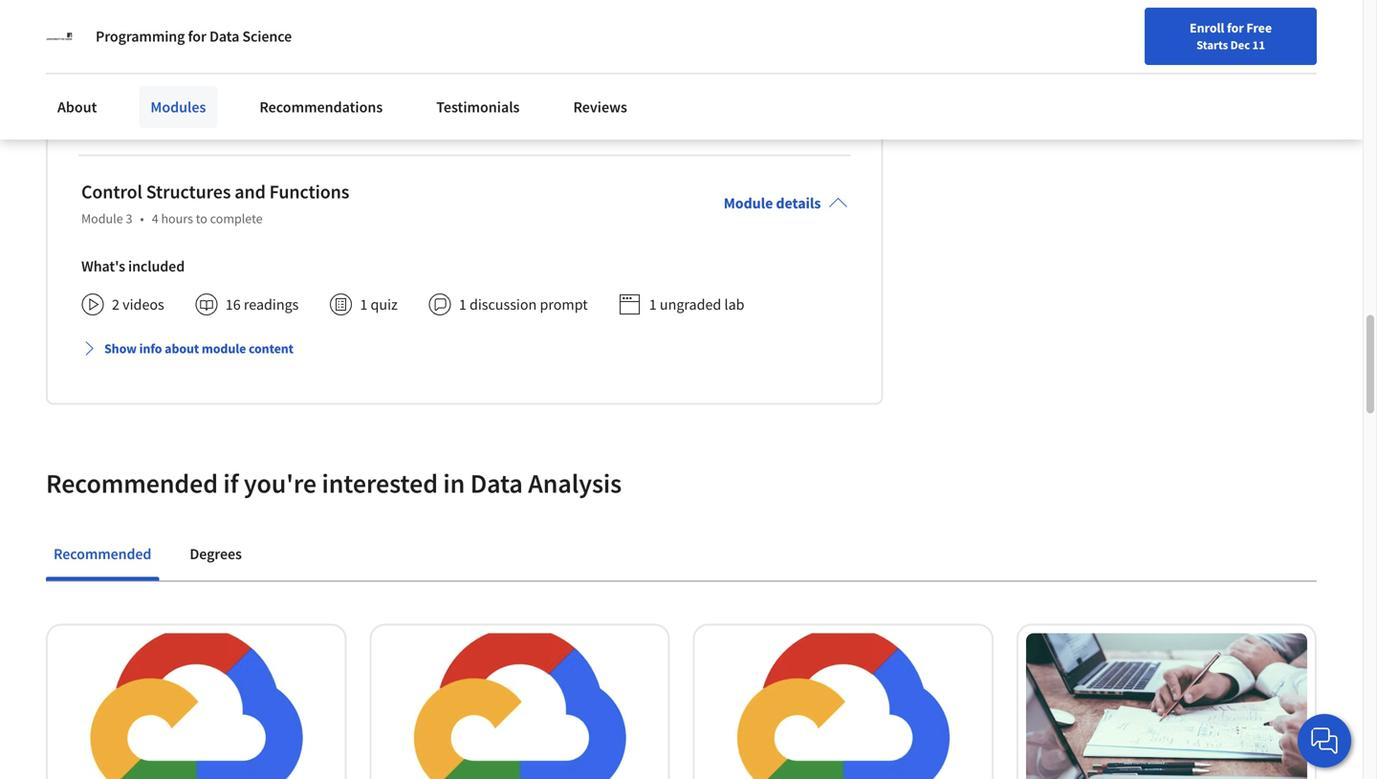 Task type: locate. For each thing, give the bounding box(es) containing it.
recommended for recommended if you're interested in data analysis
[[46, 467, 218, 500]]

structures
[[146, 180, 231, 204]]

for right programming
[[188, 27, 206, 46]]

1 vertical spatial data
[[470, 467, 523, 500]]

menu item
[[1018, 19, 1141, 81]]

0 horizontal spatial module
[[81, 210, 123, 227]]

about
[[165, 340, 199, 357]]

module
[[724, 194, 773, 213], [81, 210, 123, 227]]

module details
[[724, 194, 821, 213]]

4
[[152, 210, 158, 227]]

you're
[[244, 467, 317, 500]]

2 videos
[[112, 295, 164, 314]]

1 1 from the left
[[360, 295, 368, 314]]

module left details
[[724, 194, 773, 213]]

for
[[1227, 19, 1244, 36], [188, 27, 206, 46]]

complete
[[210, 210, 263, 227]]

16 readings
[[225, 295, 299, 314]]

quiz
[[371, 295, 398, 314]]

•
[[140, 210, 144, 227]]

1 for 1 quiz
[[360, 295, 368, 314]]

videos
[[123, 295, 164, 314]]

2 1 from the left
[[459, 295, 467, 314]]

what's included
[[81, 257, 185, 276]]

None search field
[[273, 12, 588, 50]]

enroll
[[1190, 19, 1224, 36]]

0 vertical spatial recommended
[[46, 467, 218, 500]]

ungraded
[[660, 295, 721, 314]]

for up dec on the top of the page
[[1227, 19, 1244, 36]]

for inside enroll for free starts dec 11
[[1227, 19, 1244, 36]]

in
[[443, 467, 465, 500]]

0 horizontal spatial for
[[188, 27, 206, 46]]

info
[[139, 340, 162, 357]]

coursera image
[[23, 16, 144, 46]]

reviews link
[[562, 86, 639, 128]]

testimonials link
[[425, 86, 531, 128]]

for for data
[[188, 27, 206, 46]]

recommendations link
[[248, 86, 394, 128]]

programming
[[96, 27, 185, 46]]

3 1 from the left
[[649, 295, 657, 314]]

analysis
[[528, 467, 622, 500]]

module inside control structures and functions module 3 • 4 hours to complete
[[81, 210, 123, 227]]

chat with us image
[[1309, 726, 1340, 757]]

programming for data science
[[96, 27, 292, 46]]

data left science
[[209, 27, 239, 46]]

0 horizontal spatial data
[[209, 27, 239, 46]]

1 horizontal spatial 1
[[459, 295, 467, 314]]

11
[[1252, 37, 1265, 53]]

1 horizontal spatial data
[[470, 467, 523, 500]]

control structures and functions module 3 • 4 hours to complete
[[81, 180, 349, 227]]

recommended inside button
[[54, 545, 151, 564]]

1 horizontal spatial module
[[724, 194, 773, 213]]

1 left 'ungraded'
[[649, 295, 657, 314]]

1 left discussion
[[459, 295, 467, 314]]

1
[[360, 295, 368, 314], [459, 295, 467, 314], [649, 295, 657, 314]]

data
[[209, 27, 239, 46], [470, 467, 523, 500]]

0 horizontal spatial 1
[[360, 295, 368, 314]]

1 horizontal spatial for
[[1227, 19, 1244, 36]]

1 left quiz
[[360, 295, 368, 314]]

1 vertical spatial recommended
[[54, 545, 151, 564]]

1 for 1 discussion prompt
[[459, 295, 467, 314]]

data right in
[[470, 467, 523, 500]]

recommended
[[46, 467, 218, 500], [54, 545, 151, 564]]

module left 3
[[81, 210, 123, 227]]

dec
[[1231, 37, 1250, 53]]

2 horizontal spatial 1
[[649, 295, 657, 314]]

degrees
[[190, 545, 242, 564]]

science
[[242, 27, 292, 46]]

recommended button
[[46, 531, 159, 577]]



Task type: describe. For each thing, give the bounding box(es) containing it.
free
[[1247, 19, 1272, 36]]

lab
[[724, 295, 745, 314]]

modules link
[[139, 86, 217, 128]]

for for free
[[1227, 19, 1244, 36]]

and
[[235, 180, 266, 204]]

module
[[202, 340, 246, 357]]

to
[[196, 210, 207, 227]]

prompt
[[540, 295, 588, 314]]

discussion
[[470, 295, 537, 314]]

interested
[[322, 467, 438, 500]]

starts
[[1197, 37, 1228, 53]]

1 quiz
[[360, 295, 398, 314]]

1 for 1 ungraded lab
[[649, 295, 657, 314]]

modules
[[151, 98, 206, 117]]

reviews
[[573, 98, 627, 117]]

recommended for recommended
[[54, 545, 151, 564]]

testimonials
[[436, 98, 520, 117]]

show info about module content
[[104, 340, 294, 357]]

recommended if you're interested in data analysis
[[46, 467, 622, 500]]

recommendations
[[260, 98, 383, 117]]

0 vertical spatial data
[[209, 27, 239, 46]]

degrees button
[[182, 531, 249, 577]]

control
[[81, 180, 142, 204]]

content
[[249, 340, 294, 357]]

what's
[[81, 257, 125, 276]]

info about module content element
[[81, 75, 848, 129]]

enroll for free starts dec 11
[[1190, 19, 1272, 53]]

show
[[104, 340, 137, 357]]

functions
[[269, 180, 349, 204]]

recommendation tabs tab list
[[46, 531, 1317, 581]]

16
[[225, 295, 241, 314]]

about
[[57, 98, 97, 117]]

readings
[[244, 295, 299, 314]]

included
[[128, 257, 185, 276]]

1 ungraded lab
[[649, 295, 745, 314]]

details
[[776, 194, 821, 213]]

3
[[126, 210, 132, 227]]

about link
[[46, 86, 108, 128]]

hours
[[161, 210, 193, 227]]

2
[[112, 295, 120, 314]]

if
[[223, 467, 239, 500]]

show info about module content button
[[74, 332, 301, 366]]

university of leeds image
[[46, 23, 73, 50]]

1 discussion prompt
[[459, 295, 588, 314]]



Task type: vqa. For each thing, say whether or not it's contained in the screenshot.
about at left
yes



